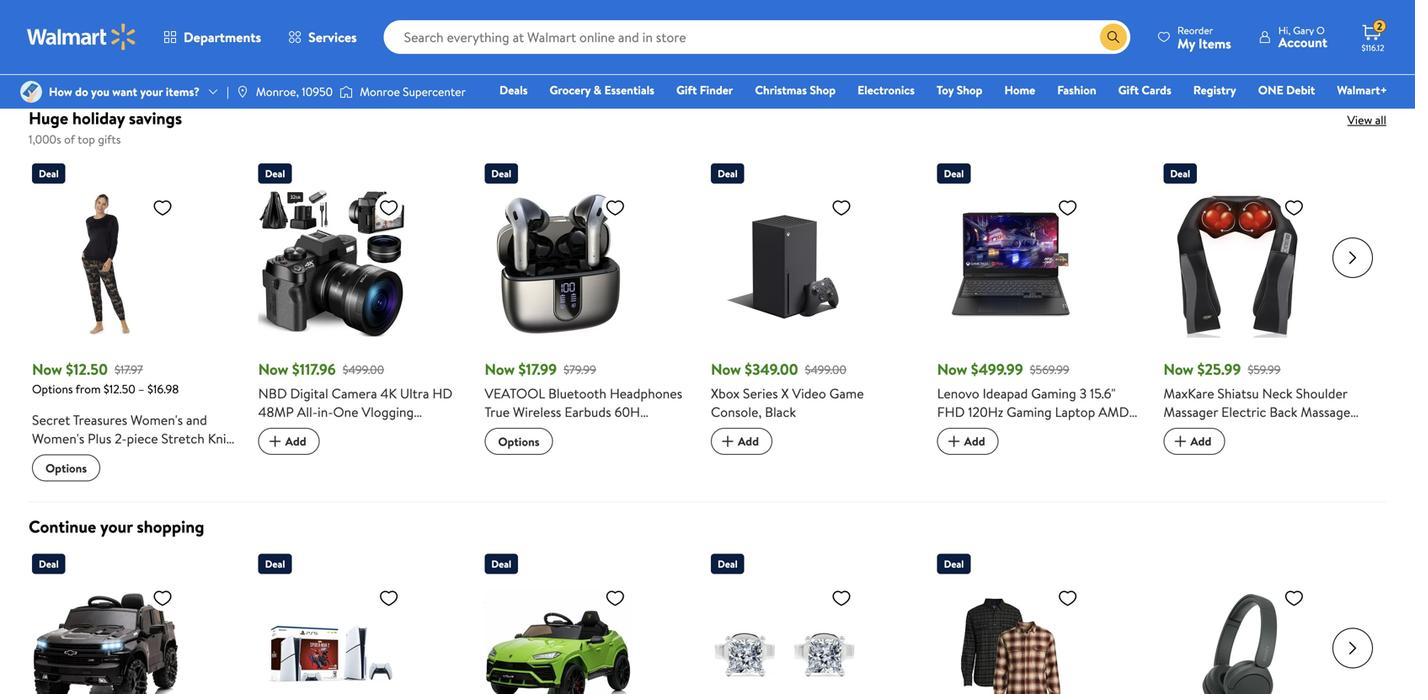 Task type: vqa. For each thing, say whether or not it's contained in the screenshot.
Fashion "link" to the bottom
no



Task type: describe. For each thing, give the bounding box(es) containing it.
15.6"
[[1091, 384, 1116, 403]]

one debit link
[[1251, 81, 1323, 99]]

product group containing now $117.96
[[258, 157, 461, 482]]

grocery & essentials
[[550, 82, 655, 98]]

video
[[793, 384, 827, 403]]

now for $499.99
[[938, 359, 968, 380]]

 image for how do you want your items?
[[20, 81, 42, 103]]

playstation 5 disc console slim - marvel's spider-man 2 bundle image
[[258, 581, 406, 694]]

Walmart Site-Wide search field
[[384, 20, 1131, 54]]

sony wh-ch520 wireless bluetooth headphones with microphone-black image
[[1164, 581, 1312, 694]]

debit
[[1287, 82, 1316, 98]]

toy shop link
[[930, 81, 991, 99]]

veatool
[[485, 384, 545, 403]]

do
[[75, 83, 88, 100]]

nbd
[[258, 384, 287, 403]]

add to favorites list, maxkare shiatsu neck shoulder massager electric back massage with heat kneading massage for shoulder, legs, use in office and home image
[[1285, 197, 1305, 218]]

now for $25.99
[[1164, 359, 1194, 380]]

walmart image
[[27, 24, 137, 51]]

departments button
[[150, 17, 275, 57]]

deal for lamborghini urus 12v electric powered ride on car for kids, with remote control, foot pedal, mp3 player and led headlights "image"
[[492, 557, 512, 571]]

george men's long sleeve flannel shirts, 2-pack, sizes s-2xl image
[[938, 581, 1085, 694]]

top
[[73, 448, 94, 466]]

shiatsu
[[1218, 384, 1260, 403]]

deal for nbd digital camera 4k ultra hd 48mp all-in-one vlogging camera with wide angle lens, digital zoom 16x and 3" screen image
[[265, 166, 285, 181]]

add button for $117.96
[[258, 428, 320, 455]]

add for $499.99
[[965, 433, 986, 450]]

and right top
[[97, 448, 118, 466]]

terms
[[394, 12, 424, 28]]

product group containing now $17.99
[[485, 157, 688, 514]]

2050
[[1094, 440, 1125, 458]]

continue your shopping
[[29, 515, 204, 539]]

monroe
[[360, 83, 400, 100]]

add to favorites list, nbd digital camera 4k ultra hd 48mp all-in-one vlogging camera with wide angle lens, digital zoom 16x and 3" screen image
[[379, 197, 399, 218]]

60h
[[615, 403, 641, 421]]

now for $349.00
[[711, 359, 741, 380]]

home inside the now $25.99 $59.99 maxkare shiatsu neck shoulder massager electric back massage with heat kneading massage for shoulder, legs, use in office and home
[[1164, 458, 1200, 477]]

back
[[1270, 403, 1298, 421]]

2-
[[115, 429, 127, 448]]

monroe,
[[256, 83, 299, 100]]

my
[[1178, 34, 1196, 53]]

product group containing now $25.99
[[1164, 157, 1367, 482]]

items?
[[166, 83, 200, 100]]

one
[[333, 403, 359, 421]]

fashion link
[[1050, 81, 1104, 99]]

8gb
[[1036, 421, 1062, 440]]

shoulder
[[1297, 384, 1348, 403]]

with inside the now $25.99 $59.99 maxkare shiatsu neck shoulder massager electric back massage with heat kneading massage for shoulder, legs, use in office and home
[[1164, 421, 1189, 440]]

massage up office
[[1301, 403, 1351, 421]]

funtok licensed chevrolet silverado 12v kids electric powered ride on toy car with remote control & music player, black image
[[32, 581, 180, 694]]

home link
[[997, 81, 1043, 99]]

huge
[[29, 106, 68, 130]]

gaming down $569.99
[[1032, 384, 1077, 403]]

console,
[[711, 403, 762, 421]]

 image for monroe supercenter
[[340, 83, 353, 100]]

add for $349.00
[[738, 433, 759, 450]]

3"
[[382, 440, 394, 458]]

massager
[[1164, 403, 1219, 421]]

gift finder link
[[669, 81, 741, 99]]

shop for christmas shop
[[810, 82, 836, 98]]

add to favorites list, lamborghini urus 12v electric powered ride on car for kids, with remote control, foot pedal, mp3 player and led headlights image
[[605, 588, 626, 609]]

$16.98
[[147, 381, 179, 397]]

ryzen
[[938, 421, 973, 440]]

laptop inside now $17.99 $79.99 veatool bluetooth headphones true wireless earbuds 60h playback led power display earphones with wireless charging case ipx7 waterproof in-ear earbuds with mic for tv smart phone computer laptop
[[588, 496, 628, 514]]

continue
[[29, 515, 96, 539]]

now $499.99 $569.99 lenovo ideapad gaming 3 15.6" fhd 120hz gaming laptop amd ryzen 5 7535hs 8gb ram 512gb ssd nvidia geforce rtx 2050 4gb
[[938, 359, 1135, 477]]

ultra
[[400, 384, 429, 403]]

product group containing now $12.50
[[32, 157, 235, 482]]

4gb
[[938, 458, 964, 477]]

product group containing now $349.00
[[711, 157, 914, 482]]

display
[[607, 421, 648, 440]]

0 vertical spatial wireless
[[513, 403, 562, 421]]

bluetooth
[[549, 384, 607, 403]]

120hz
[[969, 403, 1004, 421]]

249
[[1096, 15, 1187, 90]]

0 horizontal spatial earbuds
[[485, 477, 531, 496]]

add to cart image for now $117.96
[[265, 432, 285, 452]]

secret treasures women's and women's plus 2-piece stretch knit velour top and jogger set image
[[32, 190, 180, 338]]

and left knit
[[186, 411, 207, 429]]

led
[[539, 421, 564, 440]]

supercenter
[[403, 83, 466, 100]]

search icon image
[[1107, 30, 1121, 44]]

3
[[1080, 384, 1087, 403]]

christmas shop link
[[748, 81, 844, 99]]

of
[[64, 131, 75, 148]]

$499.00 for now $349.00
[[805, 361, 847, 378]]

deal for the xbox series x video game console, black image
[[718, 166, 738, 181]]

gaming up geforce
[[1007, 403, 1052, 421]]

from
[[76, 381, 101, 397]]

add button for $349.00
[[711, 428, 773, 455]]

reorder
[[1178, 23, 1214, 38]]

deal for playstation 5 disc console slim - marvel's spider-man 2 bundle image
[[265, 557, 285, 571]]

services button
[[275, 17, 370, 57]]

view
[[1348, 112, 1373, 128]]

grocery
[[550, 82, 591, 98]]

tv
[[607, 477, 623, 496]]

nbd digital camera 4k ultra hd 48mp all-in-one vlogging camera with wide angle lens, digital zoom 16x and 3" screen image
[[258, 190, 406, 338]]

add to favorites list, playstation 5 disc console slim - marvel's spider-man 2 bundle image
[[379, 588, 399, 609]]

deal for maxkare shiatsu neck shoulder massager electric back massage with heat kneading massage for shoulder, legs, use in office and home image on the right of the page
[[1171, 166, 1191, 181]]

ssd
[[938, 440, 962, 458]]

deal for funtok licensed chevrolet silverado 12v kids electric powered ride on toy car with remote control & music player, black image
[[39, 557, 59, 571]]

add to cart image for now $499.99
[[944, 432, 965, 452]]

set
[[164, 448, 184, 466]]

neck
[[1263, 384, 1293, 403]]

in
[[1280, 440, 1290, 458]]

x
[[782, 384, 789, 403]]

ram
[[1065, 421, 1094, 440]]

add to favorites list, 0.5 carat princess cut moissanite 4 prong solitaire stud earrings in 18k white gold plating over silver image
[[832, 588, 852, 609]]

48mp
[[258, 403, 294, 421]]

add to favorites list, xbox series x video game console, black image
[[832, 197, 852, 218]]

0 vertical spatial $12.50
[[66, 359, 108, 380]]

apply.
[[427, 12, 456, 28]]

5
[[976, 421, 984, 440]]

gift cards
[[1119, 82, 1172, 98]]

gift for gift cards
[[1119, 82, 1139, 98]]

vlogging
[[362, 403, 414, 421]]

electronics link
[[850, 81, 923, 99]]

piece
[[127, 429, 158, 448]]

add for $25.99
[[1191, 433, 1212, 450]]

–
[[138, 381, 145, 397]]

with right ipx7 at the bottom left of page
[[549, 440, 574, 458]]

0 vertical spatial digital
[[290, 384, 329, 403]]

services
[[309, 28, 357, 46]]

screen
[[397, 440, 437, 458]]

angle
[[368, 421, 402, 440]]

toy
[[937, 82, 954, 98]]

gift for gift finder
[[677, 82, 697, 98]]

add to favorites list, sony wh-ch520 wireless bluetooth headphones with microphone-black image
[[1285, 588, 1305, 609]]

lenovo ideapad gaming 3 15.6" fhd 120hz gaming laptop amd ryzen 5 7535hs 8gb ram 512gb ssd nvidia geforce rtx 2050 4gb image
[[938, 190, 1085, 338]]

items
[[1199, 34, 1232, 53]]

next slide for huge holiday savings list image
[[1333, 238, 1374, 278]]

and inside now $117.96 $499.00 nbd digital camera 4k ultra hd 48mp all-in-one vlogging camera with wide angle lens, digital zoom 16x and 3" screen
[[358, 440, 379, 458]]

huge holiday savings 1,000s of top gifts
[[29, 106, 182, 148]]

in- inside now $117.96 $499.00 nbd digital camera 4k ultra hd 48mp all-in-one vlogging camera with wide angle lens, digital zoom 16x and 3" screen
[[318, 403, 333, 421]]

$116.12
[[1362, 42, 1385, 54]]

use
[[1255, 440, 1277, 458]]

reorder my items
[[1178, 23, 1232, 53]]



Task type: locate. For each thing, give the bounding box(es) containing it.
1 horizontal spatial add to cart image
[[944, 432, 965, 452]]

your
[[140, 83, 163, 100], [100, 515, 133, 539]]

1 vertical spatial walmart+
[[1338, 82, 1388, 98]]

for inside now $17.99 $79.99 veatool bluetooth headphones true wireless earbuds 60h playback led power display earphones with wireless charging case ipx7 waterproof in-ear earbuds with mic for tv smart phone computer laptop
[[587, 477, 605, 496]]

$499.00 inside now $117.96 $499.00 nbd digital camera 4k ultra hd 48mp all-in-one vlogging camera with wide angle lens, digital zoom 16x and 3" screen
[[343, 361, 384, 378]]

charging
[[629, 440, 682, 458]]

walmart+ inside walmart+ link
[[1338, 82, 1388, 98]]

 image
[[236, 85, 249, 99]]

1 horizontal spatial laptop
[[1056, 403, 1096, 421]]

legs,
[[1222, 440, 1251, 458]]

3 add from the left
[[965, 433, 986, 450]]

laptop inside now $499.99 $569.99 lenovo ideapad gaming 3 15.6" fhd 120hz gaming laptop amd ryzen 5 7535hs 8gb ram 512gb ssd nvidia geforce rtx 2050 4gb
[[1056, 403, 1096, 421]]

0 horizontal spatial options link
[[32, 455, 100, 482]]

0 vertical spatial in-
[[318, 403, 333, 421]]

$499.00 up 4k
[[343, 361, 384, 378]]

$79.99
[[564, 361, 597, 378]]

0 horizontal spatial for
[[587, 477, 605, 496]]

electric
[[1222, 403, 1267, 421]]

in- down display
[[617, 458, 632, 477]]

plus
[[88, 429, 111, 448]]

lenovo
[[938, 384, 980, 403]]

treasures
[[73, 411, 127, 429]]

0 horizontal spatial your
[[100, 515, 133, 539]]

true
[[485, 403, 510, 421]]

1 vertical spatial for
[[587, 477, 605, 496]]

o
[[1317, 23, 1325, 38]]

digital down 48mp
[[258, 440, 297, 458]]

2 $499.00 from the left
[[805, 361, 847, 378]]

deal for '0.5 carat princess cut moissanite 4 prong solitaire stud earrings in 18k white gold plating over silver' image
[[718, 557, 738, 571]]

black
[[765, 403, 796, 421]]

monroe, 10950
[[256, 83, 333, 100]]

and right office
[[1335, 440, 1356, 458]]

now up lenovo
[[938, 359, 968, 380]]

 image right 10950 at the left top of the page
[[340, 83, 353, 100]]

now inside now $117.96 $499.00 nbd digital camera 4k ultra hd 48mp all-in-one vlogging camera with wide angle lens, digital zoom 16x and 3" screen
[[258, 359, 289, 380]]

add to favorites list, funtok licensed chevrolet silverado 12v kids electric powered ride on toy car with remote control & music player, black image
[[153, 588, 173, 609]]

1 vertical spatial your
[[100, 515, 133, 539]]

add to cart image
[[718, 432, 738, 452]]

1 vertical spatial earbuds
[[485, 477, 531, 496]]

secret
[[32, 411, 70, 429]]

with left heat
[[1164, 421, 1189, 440]]

7535hs
[[987, 421, 1033, 440]]

4 add from the left
[[1191, 433, 1212, 450]]

now inside now $499.99 $569.99 lenovo ideapad gaming 3 15.6" fhd 120hz gaming laptop amd ryzen 5 7535hs 8gb ram 512gb ssd nvidia geforce rtx 2050 4gb
[[938, 359, 968, 380]]

join walmart+ link
[[394, 43, 467, 59]]

deal for veatool bluetooth headphones true wireless earbuds 60h playback led power display earphones with wireless charging case ipx7 waterproof in-ear earbuds with mic for tv smart phone computer laptop image
[[492, 166, 512, 181]]

1 horizontal spatial  image
[[340, 83, 353, 100]]

product group
[[32, 157, 235, 482], [258, 157, 461, 482], [485, 157, 688, 514], [711, 157, 914, 482], [938, 157, 1140, 482], [1164, 157, 1367, 482], [32, 547, 235, 694], [258, 547, 461, 694], [485, 547, 688, 694], [711, 547, 914, 694], [938, 547, 1140, 694]]

2 gift from the left
[[1119, 82, 1139, 98]]

add down the 'all-' at the bottom of page
[[285, 433, 306, 450]]

add button for $499.99
[[938, 428, 999, 455]]

headphones
[[610, 384, 683, 403]]

departments
[[184, 28, 261, 46]]

digital down $117.96
[[290, 384, 329, 403]]

home left fashion "link"
[[1005, 82, 1036, 98]]

1 horizontal spatial home
[[1164, 458, 1200, 477]]

now up xbox
[[711, 359, 741, 380]]

add button down massager
[[1164, 428, 1226, 455]]

now up veatool
[[485, 359, 515, 380]]

wireless
[[513, 403, 562, 421], [578, 440, 626, 458]]

walmart+
[[417, 43, 467, 59], [1338, 82, 1388, 98]]

1 horizontal spatial women's
[[131, 411, 183, 429]]

heat
[[1192, 421, 1221, 440]]

gift left finder
[[677, 82, 697, 98]]

0 vertical spatial for
[[1334, 421, 1351, 440]]

registry link
[[1186, 81, 1245, 99]]

gifts
[[98, 131, 121, 148]]

shopping
[[137, 515, 204, 539]]

earbuds left '60h'
[[565, 403, 611, 421]]

home
[[1005, 82, 1036, 98], [1164, 458, 1200, 477]]

xbox series x video game console, black image
[[711, 190, 859, 338]]

next slide for continue your shopping list image
[[1333, 628, 1374, 669]]

1 vertical spatial in-
[[617, 458, 632, 477]]

0 horizontal spatial home
[[1005, 82, 1036, 98]]

4 now from the left
[[711, 359, 741, 380]]

gift left cards
[[1119, 82, 1139, 98]]

options link up ipx7 at the bottom left of page
[[485, 428, 553, 455]]

0 horizontal spatial  image
[[20, 81, 42, 103]]

6 now from the left
[[1164, 359, 1194, 380]]

deal for george men's long sleeve flannel shirts, 2-pack, sizes s-2xl image
[[944, 557, 964, 571]]

4k
[[381, 384, 397, 403]]

hd
[[433, 384, 453, 403]]

1 now from the left
[[32, 359, 62, 380]]

3 now from the left
[[485, 359, 515, 380]]

0.5 carat princess cut moissanite 4 prong solitaire stud earrings in 18k white gold plating over silver image
[[711, 581, 859, 694]]

with left wide
[[307, 421, 332, 440]]

earphones
[[485, 440, 546, 458]]

 image left how
[[20, 81, 42, 103]]

knit
[[208, 429, 231, 448]]

options up ipx7 at the bottom left of page
[[498, 433, 540, 450]]

1 horizontal spatial $499.00
[[805, 361, 847, 378]]

now inside now $17.99 $79.99 veatool bluetooth headphones true wireless earbuds 60h playback led power display earphones with wireless charging case ipx7 waterproof in-ear earbuds with mic for tv smart phone computer laptop
[[485, 359, 515, 380]]

add down console,
[[738, 433, 759, 450]]

wireless up tv
[[578, 440, 626, 458]]

0 horizontal spatial walmart+
[[417, 43, 467, 59]]

for left tv
[[587, 477, 605, 496]]

zoom
[[300, 440, 333, 458]]

0 vertical spatial your
[[140, 83, 163, 100]]

1 vertical spatial home
[[1164, 458, 1200, 477]]

1 add from the left
[[285, 433, 306, 450]]

now up maxkare
[[1164, 359, 1194, 380]]

0 horizontal spatial $499.00
[[343, 361, 384, 378]]

view all
[[1348, 112, 1387, 128]]

2 now from the left
[[258, 359, 289, 380]]

2 shop from the left
[[957, 82, 983, 98]]

1 horizontal spatial walmart+
[[1338, 82, 1388, 98]]

your up savings
[[140, 83, 163, 100]]

$499.00 inside now $349.00 $499.00 xbox series x video game console, black
[[805, 361, 847, 378]]

1 gift from the left
[[677, 82, 697, 98]]

4 add button from the left
[[1164, 428, 1226, 455]]

options up secret
[[32, 381, 73, 397]]

0 horizontal spatial women's
[[32, 429, 84, 448]]

1 horizontal spatial wireless
[[578, 440, 626, 458]]

$499.00 for now $117.96
[[343, 361, 384, 378]]

0 vertical spatial earbuds
[[565, 403, 611, 421]]

savings
[[129, 106, 182, 130]]

walmart+ down apply.
[[417, 43, 467, 59]]

1 horizontal spatial options link
[[485, 428, 553, 455]]

add
[[285, 433, 306, 450], [738, 433, 759, 450], [965, 433, 986, 450], [1191, 433, 1212, 450]]

0 vertical spatial walmart+
[[417, 43, 467, 59]]

gary
[[1294, 23, 1315, 38]]

earbuds down earphones
[[485, 477, 531, 496]]

lamborghini urus 12v electric powered ride on car for kids, with remote control, foot pedal, mp3 player and led headlights image
[[485, 581, 632, 694]]

Search search field
[[384, 20, 1131, 54]]

shop inside the christmas shop link
[[810, 82, 836, 98]]

case
[[485, 458, 513, 477]]

0 horizontal spatial add to cart image
[[265, 432, 285, 452]]

with
[[307, 421, 332, 440], [1164, 421, 1189, 440], [549, 440, 574, 458], [535, 477, 560, 496]]

 image
[[20, 81, 42, 103], [340, 83, 353, 100]]

now for $12.50
[[32, 359, 62, 380]]

phone
[[485, 496, 522, 514]]

3 add button from the left
[[938, 428, 999, 455]]

0 vertical spatial camera
[[332, 384, 377, 403]]

deal for secret treasures women's and women's plus 2-piece stretch knit velour top and jogger set image
[[39, 166, 59, 181]]

now up nbd
[[258, 359, 289, 380]]

how
[[49, 83, 72, 100]]

now $25.99 $59.99 maxkare shiatsu neck shoulder massager electric back massage with heat kneading massage for shoulder, legs, use in office and home
[[1164, 359, 1356, 477]]

now inside now $12.50 $17.97 options from $12.50 – $16.98
[[32, 359, 62, 380]]

all-
[[297, 403, 318, 421]]

1 vertical spatial wireless
[[578, 440, 626, 458]]

1 horizontal spatial gift
[[1119, 82, 1139, 98]]

now for $117.96
[[258, 359, 289, 380]]

add right ssd
[[965, 433, 986, 450]]

shop inside toy shop link
[[957, 82, 983, 98]]

top
[[78, 131, 95, 148]]

$17.97
[[115, 361, 143, 378]]

1 shop from the left
[[810, 82, 836, 98]]

now
[[32, 359, 62, 380], [258, 359, 289, 380], [485, 359, 515, 380], [711, 359, 741, 380], [938, 359, 968, 380], [1164, 359, 1194, 380]]

camera left 4k
[[332, 384, 377, 403]]

1 horizontal spatial camera
[[332, 384, 377, 403]]

now inside the now $25.99 $59.99 maxkare shiatsu neck shoulder massager electric back massage with heat kneading massage for shoulder, legs, use in office and home
[[1164, 359, 1194, 380]]

hi, gary o account
[[1279, 23, 1328, 51]]

add button down console,
[[711, 428, 773, 455]]

|
[[227, 83, 229, 100]]

1 horizontal spatial earbuds
[[565, 403, 611, 421]]

kneading
[[1224, 421, 1278, 440]]

add to favorites list, secret treasures women's and women's plus 2-piece stretch knit velour top and jogger set image
[[153, 197, 173, 218]]

$12.50 down $17.97
[[104, 381, 135, 397]]

add button for $25.99
[[1164, 428, 1226, 455]]

massage down shoulder
[[1281, 421, 1331, 440]]

women's
[[131, 411, 183, 429], [32, 429, 84, 448]]

add to favorites list, george men's long sleeve flannel shirts, 2-pack, sizes s-2xl image
[[1058, 588, 1078, 609]]

$
[[1083, 25, 1096, 63]]

2 vertical spatial options
[[46, 460, 87, 476]]

your right continue
[[100, 515, 133, 539]]

1 horizontal spatial shop
[[957, 82, 983, 98]]

2 add button from the left
[[711, 428, 773, 455]]

1 horizontal spatial in-
[[617, 458, 632, 477]]

0 vertical spatial home
[[1005, 82, 1036, 98]]

add button up 4gb
[[938, 428, 999, 455]]

options link down plus at the left bottom
[[32, 455, 100, 482]]

1 add to cart image from the left
[[265, 432, 285, 452]]

registry
[[1194, 82, 1237, 98]]

$25.99
[[1198, 359, 1242, 380]]

0 horizontal spatial laptop
[[588, 496, 628, 514]]

1 $499.00 from the left
[[343, 361, 384, 378]]

add down massager
[[1191, 433, 1212, 450]]

for inside the now $25.99 $59.99 maxkare shiatsu neck shoulder massager electric back massage with heat kneading massage for shoulder, legs, use in office and home
[[1334, 421, 1351, 440]]

add to favorites list, veatool bluetooth headphones true wireless earbuds 60h playback led power display earphones with wireless charging case ipx7 waterproof in-ear earbuds with mic for tv smart phone computer laptop image
[[605, 197, 626, 218]]

and
[[186, 411, 207, 429], [358, 440, 379, 458], [1335, 440, 1356, 458], [97, 448, 118, 466]]

now for $17.99
[[485, 359, 515, 380]]

0 vertical spatial options
[[32, 381, 73, 397]]

$12.50
[[66, 359, 108, 380], [104, 381, 135, 397]]

add button down 48mp
[[258, 428, 320, 455]]

women's left plus at the left bottom
[[32, 429, 84, 448]]

camera down nbd
[[258, 421, 304, 440]]

1 horizontal spatial your
[[140, 83, 163, 100]]

5 now from the left
[[938, 359, 968, 380]]

walmart+ link
[[1330, 81, 1396, 99]]

0 horizontal spatial gift
[[677, 82, 697, 98]]

2 add to cart image from the left
[[944, 432, 965, 452]]

0 horizontal spatial wireless
[[513, 403, 562, 421]]

0 horizontal spatial camera
[[258, 421, 304, 440]]

product group containing now $499.99
[[938, 157, 1140, 482]]

women's down $16.98
[[131, 411, 183, 429]]

1 vertical spatial digital
[[258, 440, 297, 458]]

options inside the options link
[[498, 433, 540, 450]]

holiday
[[72, 106, 125, 130]]

now inside now $349.00 $499.00 xbox series x video game console, black
[[711, 359, 741, 380]]

now up secret
[[32, 359, 62, 380]]

maxkare shiatsu neck shoulder massager electric back massage with heat kneading massage for shoulder, legs, use in office and home image
[[1164, 190, 1312, 338]]

and left the 3"
[[358, 440, 379, 458]]

power
[[567, 421, 604, 440]]

veatool bluetooth headphones true wireless earbuds 60h playback led power display earphones with wireless charging case ipx7 waterproof in-ear earbuds with mic for tv smart phone computer laptop image
[[485, 190, 632, 338]]

with inside now $117.96 $499.00 nbd digital camera 4k ultra hd 48mp all-in-one vlogging camera with wide angle lens, digital zoom 16x and 3" screen
[[307, 421, 332, 440]]

add for $117.96
[[285, 433, 306, 450]]

add to cart image down 48mp
[[265, 432, 285, 452]]

maxkare
[[1164, 384, 1215, 403]]

$399
[[1083, 10, 1115, 31]]

now $12.50 $17.97 options from $12.50 – $16.98
[[32, 359, 179, 397]]

deals link
[[492, 81, 536, 99]]

3 add to cart image from the left
[[1171, 432, 1191, 452]]

1 vertical spatial $12.50
[[104, 381, 135, 397]]

options inside secret treasures women's and women's plus 2-piece stretch knit velour top and jogger set options
[[46, 460, 87, 476]]

deal
[[39, 166, 59, 181], [265, 166, 285, 181], [492, 166, 512, 181], [718, 166, 738, 181], [944, 166, 964, 181], [1171, 166, 1191, 181], [39, 557, 59, 571], [265, 557, 285, 571], [492, 557, 512, 571], [718, 557, 738, 571], [944, 557, 964, 571]]

for right office
[[1334, 421, 1351, 440]]

2 add from the left
[[738, 433, 759, 450]]

now $17.99 $79.99 veatool bluetooth headphones true wireless earbuds 60h playback led power display earphones with wireless charging case ipx7 waterproof in-ear earbuds with mic for tv smart phone computer laptop
[[485, 359, 683, 514]]

playback
[[485, 421, 536, 440]]

home down heat
[[1164, 458, 1200, 477]]

0 vertical spatial laptop
[[1056, 403, 1096, 421]]

was dollar $399, now dollar 249 group
[[1063, 10, 1187, 94]]

add to cart image left heat
[[1171, 432, 1191, 452]]

1 horizontal spatial for
[[1334, 421, 1351, 440]]

1 vertical spatial camera
[[258, 421, 304, 440]]

view all link
[[1348, 112, 1387, 128]]

with left mic at the left bottom
[[535, 477, 560, 496]]

in- left wide
[[318, 403, 333, 421]]

wireless right the true
[[513, 403, 562, 421]]

walmart+ up view
[[1338, 82, 1388, 98]]

want
[[112, 83, 137, 100]]

essentials
[[605, 82, 655, 98]]

camera
[[332, 384, 377, 403], [258, 421, 304, 440]]

add to cart image up 4gb
[[944, 432, 965, 452]]

and inside the now $25.99 $59.99 maxkare shiatsu neck shoulder massager electric back massage with heat kneading massage for shoulder, legs, use in office and home
[[1335, 440, 1356, 458]]

add to cart image for now $25.99
[[1171, 432, 1191, 452]]

join
[[394, 43, 415, 59]]

add to favorites list, lenovo ideapad gaming 3 15.6" fhd 120hz gaming laptop amd ryzen 5 7535hs 8gb ram 512gb ssd nvidia geforce rtx 2050 4gb image
[[1058, 197, 1078, 218]]

0 horizontal spatial in-
[[318, 403, 333, 421]]

options down secret
[[46, 460, 87, 476]]

deals
[[500, 82, 528, 98]]

fashion
[[1058, 82, 1097, 98]]

add to cart image
[[265, 432, 285, 452], [944, 432, 965, 452], [1171, 432, 1191, 452]]

1 vertical spatial options
[[498, 433, 540, 450]]

laptop right mic at the left bottom
[[588, 496, 628, 514]]

shop right 'toy'
[[957, 82, 983, 98]]

shop right christmas
[[810, 82, 836, 98]]

$499.00 up "video"
[[805, 361, 847, 378]]

$12.50 up from
[[66, 359, 108, 380]]

options inside now $12.50 $17.97 options from $12.50 – $16.98
[[32, 381, 73, 397]]

now $349.00 $499.00 xbox series x video game console, black
[[711, 359, 864, 421]]

0 horizontal spatial shop
[[810, 82, 836, 98]]

amd
[[1099, 403, 1130, 421]]

in- inside now $17.99 $79.99 veatool bluetooth headphones true wireless earbuds 60h playback led power display earphones with wireless charging case ipx7 waterproof in-ear earbuds with mic for tv smart phone computer laptop
[[617, 458, 632, 477]]

deal for lenovo ideapad gaming 3 15.6" fhd 120hz gaming laptop amd ryzen 5 7535hs 8gb ram 512gb ssd nvidia geforce rtx 2050 4gb image
[[944, 166, 964, 181]]

laptop up the rtx
[[1056, 403, 1096, 421]]

1 add button from the left
[[258, 428, 320, 455]]

2 horizontal spatial add to cart image
[[1171, 432, 1191, 452]]

1 vertical spatial laptop
[[588, 496, 628, 514]]

$499.00
[[343, 361, 384, 378], [805, 361, 847, 378]]

shop for toy shop
[[957, 82, 983, 98]]



